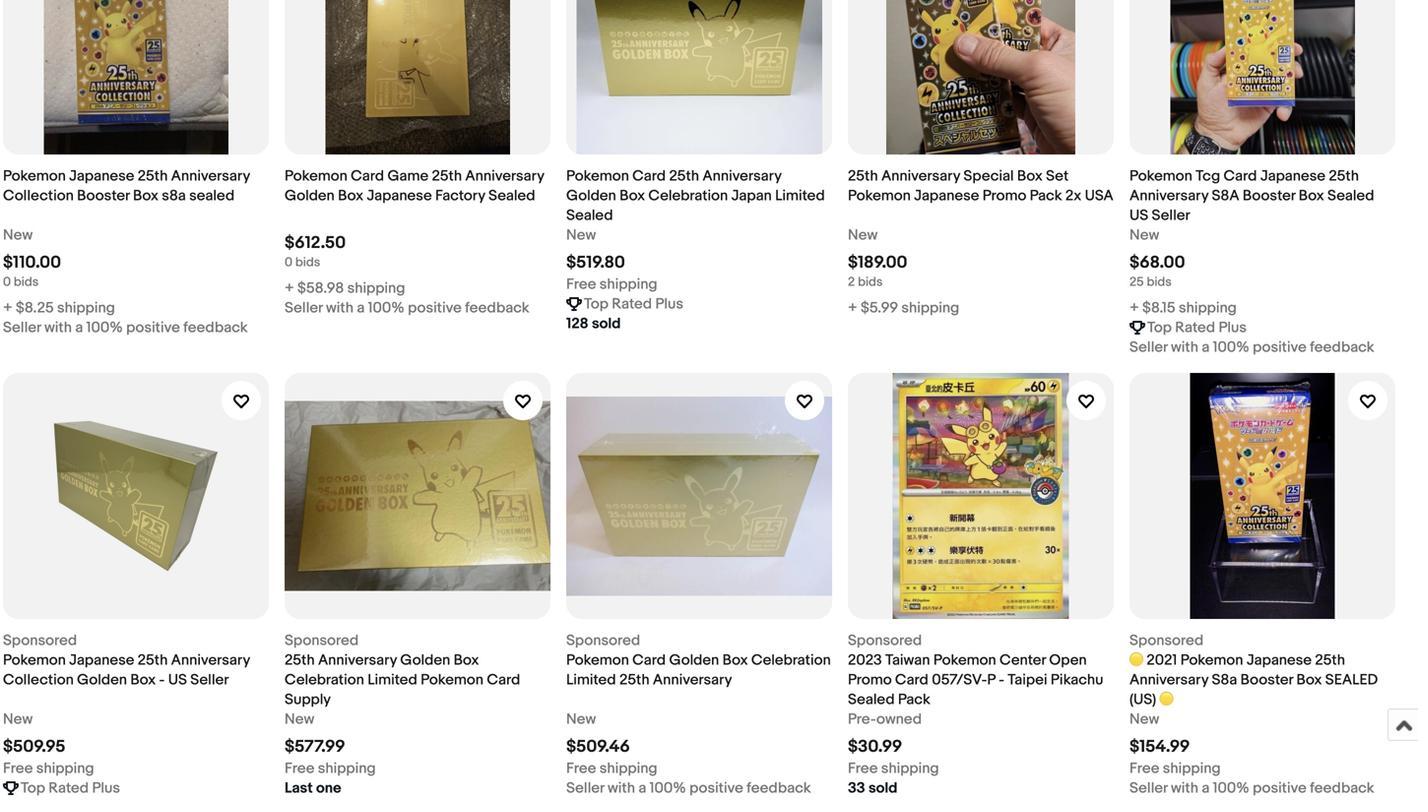 Task type: locate. For each thing, give the bounding box(es) containing it.
pre-
[[848, 711, 877, 729]]

plus up the seller with a 100% positive feedback on the top of the page
[[1219, 319, 1247, 337]]

seller inside 'sponsored pokemon japanese 25th anniversary collection golden box - us seller'
[[190, 672, 229, 690]]

pack
[[1030, 187, 1062, 205], [898, 692, 931, 709]]

free up last
[[285, 761, 315, 778]]

free down $509.95 text field
[[3, 761, 33, 778]]

sponsored inside 'sponsored pokemon japanese 25th anniversary collection golden box - us seller'
[[3, 632, 77, 650]]

new text field down the (us)
[[1130, 710, 1160, 730]]

set
[[1046, 168, 1069, 185]]

new up $509.95 text field
[[3, 711, 33, 729]]

Top Rated Plus text field
[[584, 295, 684, 314], [1148, 318, 1247, 338], [21, 779, 120, 799]]

sponsored text field for $577.99
[[285, 631, 359, 651]]

top rated plus for $68.00
[[1148, 319, 1247, 337]]

sponsored pokemon japanese 25th anniversary collection golden box - us seller
[[3, 632, 250, 690]]

celebration for $509.46
[[751, 652, 831, 670]]

shipping down $154.99
[[1163, 761, 1221, 778]]

box
[[1017, 168, 1043, 185], [133, 187, 158, 205], [338, 187, 364, 205], [620, 187, 645, 205], [1299, 187, 1325, 205], [454, 652, 479, 670], [723, 652, 748, 670], [130, 672, 156, 690], [1297, 672, 1322, 690]]

+ $8.25 shipping text field
[[3, 299, 115, 318]]

top up "128 sold"
[[584, 296, 609, 313]]

top rated plus text field down $8.15 on the right of the page
[[1148, 318, 1247, 338]]

top down $509.95 text field
[[21, 780, 45, 798]]

seller with a 100% positive feedback text field for 0 bids
[[285, 299, 530, 318]]

2 - from the left
[[999, 672, 1005, 690]]

0 horizontal spatial top
[[21, 780, 45, 798]]

celebration
[[649, 187, 728, 205], [751, 652, 831, 670], [285, 672, 364, 690]]

new text field for $189.00
[[848, 226, 878, 245]]

1 vertical spatial rated
[[1175, 319, 1216, 337]]

top for $68.00
[[1148, 319, 1172, 337]]

+ $58.98 shipping text field
[[285, 279, 405, 299]]

usa
[[1085, 187, 1114, 205]]

2 horizontal spatial rated
[[1175, 319, 1216, 337]]

top rated plus text field down new $509.95 free shipping
[[21, 779, 120, 799]]

Free shipping text field
[[566, 275, 658, 295], [285, 760, 376, 779], [566, 760, 658, 779]]

1 horizontal spatial us
[[1130, 207, 1149, 225]]

25th inside pokemon card game 25th anniversary golden box japanese factory sealed
[[432, 168, 462, 185]]

2
[[848, 275, 855, 290]]

collection up new $509.95 free shipping
[[3, 672, 74, 690]]

+ down 0 bids text box
[[285, 280, 294, 298]]

free
[[566, 276, 596, 294], [3, 761, 33, 778], [285, 761, 315, 778], [566, 761, 596, 778], [848, 761, 878, 778], [1130, 761, 1160, 778]]

0 horizontal spatial celebration
[[285, 672, 364, 690]]

2 horizontal spatial top rated plus text field
[[1148, 318, 1247, 338]]

0 horizontal spatial 🟡
[[1130, 652, 1144, 670]]

anniversary inside pokemon japanese 25th anniversary collection booster box s8a sealed
[[171, 168, 250, 185]]

shipping down $509.95
[[36, 761, 94, 778]]

rated down new $509.95 free shipping
[[49, 780, 89, 798]]

p
[[987, 672, 996, 690]]

top rated plus
[[584, 296, 684, 313], [1148, 319, 1247, 337], [21, 780, 120, 798]]

2x
[[1066, 187, 1082, 205]]

2 horizontal spatial top
[[1148, 319, 1172, 337]]

0 horizontal spatial promo
[[848, 672, 892, 690]]

seller
[[1152, 207, 1191, 225], [285, 300, 323, 317], [3, 319, 41, 337], [1130, 339, 1168, 357], [190, 672, 229, 690], [566, 780, 604, 798], [1130, 780, 1168, 798]]

4 sponsored from the left
[[848, 632, 922, 650]]

3 sponsored from the left
[[566, 632, 640, 650]]

collection inside pokemon japanese 25th anniversary collection booster box s8a sealed
[[3, 187, 74, 205]]

free shipping text field for $154.99
[[1130, 760, 1221, 779]]

+ left $8.15 on the right of the page
[[1130, 300, 1139, 317]]

(us)
[[1130, 692, 1157, 709]]

128
[[566, 315, 589, 333]]

rated down + $8.15 shipping text box on the top of page
[[1175, 319, 1216, 337]]

new text field for $68.00
[[1130, 226, 1160, 245]]

+ $8.15 shipping text field
[[1130, 299, 1237, 318]]

limited
[[775, 187, 825, 205], [368, 672, 417, 690], [566, 672, 616, 690]]

a inside 'new $110.00 0 bids + $8.25 shipping seller with a 100% positive feedback'
[[75, 319, 83, 337]]

new down the (us)
[[1130, 711, 1160, 729]]

with down + $8.25 shipping text box
[[44, 319, 72, 337]]

1 horizontal spatial -
[[999, 672, 1005, 690]]

seller with a 100% positive feedback text field for $68.00
[[1130, 338, 1375, 358]]

top
[[584, 296, 609, 313], [1148, 319, 1172, 337], [21, 780, 45, 798]]

Seller with a 100% positive feedback text field
[[1130, 338, 1375, 358], [566, 779, 811, 799], [1130, 779, 1375, 799]]

33 sold text field
[[848, 779, 898, 799]]

shipping right $8.25
[[57, 300, 115, 317]]

shipping up 'one'
[[318, 761, 376, 778]]

new text field up $110.00
[[3, 226, 33, 245]]

rated for shipping
[[612, 296, 652, 313]]

free down $509.46
[[566, 761, 596, 778]]

new text field up $509.95 text field
[[3, 710, 33, 730]]

0 horizontal spatial rated
[[49, 780, 89, 798]]

shipping right $8.15 on the right of the page
[[1179, 300, 1237, 317]]

1 vertical spatial 0
[[3, 275, 11, 290]]

2023
[[848, 652, 882, 670]]

25th
[[138, 168, 168, 185], [432, 168, 462, 185], [669, 168, 699, 185], [848, 168, 878, 185], [1329, 168, 1359, 185], [138, 652, 168, 670], [285, 652, 315, 670], [1315, 652, 1346, 670], [620, 672, 650, 690]]

sponsored text field for $509.95
[[3, 631, 77, 651]]

shipping
[[600, 276, 658, 294], [347, 280, 405, 298], [57, 300, 115, 317], [902, 300, 960, 317], [1179, 300, 1237, 317], [36, 761, 94, 778], [318, 761, 376, 778], [600, 761, 658, 778], [881, 761, 939, 778], [1163, 761, 1221, 778]]

1 vertical spatial top rated plus
[[1148, 319, 1247, 337]]

shipping down "$30.99" text box
[[881, 761, 939, 778]]

celebration up "supply"
[[285, 672, 364, 690]]

+ down 2
[[848, 300, 858, 317]]

new text field up $68.00 'text box'
[[1130, 226, 1160, 245]]

top rated plus text field for shipping
[[584, 295, 684, 314]]

1 free shipping text field from the left
[[3, 760, 94, 779]]

japanese
[[69, 168, 134, 185], [1261, 168, 1326, 185], [367, 187, 432, 205], [914, 187, 979, 205], [69, 652, 134, 670], [1247, 652, 1312, 670]]

new $110.00 0 bids + $8.25 shipping seller with a 100% positive feedback
[[3, 227, 248, 337]]

Sponsored text field
[[3, 631, 77, 651], [285, 631, 359, 651], [566, 631, 640, 651], [848, 631, 922, 651]]

0 horizontal spatial sold
[[592, 315, 621, 333]]

bids down $110.00 text field
[[14, 275, 39, 290]]

1 collection from the top
[[3, 187, 74, 205]]

2 collection from the top
[[3, 672, 74, 690]]

top rated plus up 128 sold text box
[[584, 296, 684, 313]]

1 vertical spatial collection
[[3, 672, 74, 690]]

bids right 2
[[858, 275, 883, 290]]

booster inside sponsored 🟡 2021 pokemon japanese 25th anniversary s8a booster box sealed (us) 🟡 new $154.99 free shipping seller with a 100% positive feedback
[[1241, 672, 1294, 690]]

seller with a 100% positive feedback text field for $110.00
[[3, 318, 248, 338]]

bids inside $612.50 0 bids + $58.98 shipping seller with a 100% positive feedback
[[295, 255, 320, 270]]

1 horizontal spatial top
[[584, 296, 609, 313]]

🟡 left 2021
[[1130, 652, 1144, 670]]

$519.80 text field
[[566, 253, 625, 273]]

japanese inside sponsored 🟡 2021 pokemon japanese 25th anniversary s8a booster box sealed (us) 🟡 new $154.99 free shipping seller with a 100% positive feedback
[[1247, 652, 1312, 670]]

1 vertical spatial pack
[[898, 692, 931, 709]]

pack down set
[[1030, 187, 1062, 205]]

pokemon inside pokemon japanese 25th anniversary collection booster box s8a sealed
[[3, 168, 66, 185]]

free up 33
[[848, 761, 878, 778]]

box inside 'sponsored pokemon japanese 25th anniversary collection golden box - us seller'
[[130, 672, 156, 690]]

japanese inside pokemon tcg card japanese 25th anniversary s8a booster box sealed us seller new $68.00 25 bids + $8.15 shipping
[[1261, 168, 1326, 185]]

0 vertical spatial celebration
[[649, 187, 728, 205]]

pokemon card 25th anniversary golden box celebration japan limited sealed new $519.80 free shipping
[[566, 168, 825, 294]]

0 down $110.00 text field
[[3, 275, 11, 290]]

golden
[[285, 187, 335, 205], [566, 187, 616, 205], [400, 652, 450, 670], [669, 652, 719, 670], [77, 672, 127, 690]]

sponsored 2023 taiwan pokemon center open promo card 057/sv-p - taipei pikachu sealed pack pre-owned $30.99 free shipping 33 sold
[[848, 632, 1104, 798]]

+ inside 'new $110.00 0 bids + $8.25 shipping seller with a 100% positive feedback'
[[3, 300, 12, 317]]

25 bids text field
[[1130, 275, 1172, 290]]

Sponsored text field
[[1130, 631, 1204, 651]]

1 vertical spatial top rated plus text field
[[1148, 318, 1247, 338]]

with inside sponsored 🟡 2021 pokemon japanese 25th anniversary s8a booster box sealed (us) 🟡 new $154.99 free shipping seller with a 100% positive feedback
[[1171, 780, 1199, 798]]

plus down new $509.95 free shipping
[[92, 780, 120, 798]]

1 sponsored from the left
[[3, 632, 77, 650]]

0 down $612.50
[[285, 255, 293, 270]]

promo down 2023
[[848, 672, 892, 690]]

sponsored for $577.99
[[285, 632, 359, 650]]

1 horizontal spatial pack
[[1030, 187, 1062, 205]]

1 vertical spatial us
[[168, 672, 187, 690]]

+
[[285, 280, 294, 298], [3, 300, 12, 317], [848, 300, 858, 317], [1130, 300, 1139, 317]]

free shipping text field down "$30.99" text box
[[848, 760, 939, 779]]

card inside sponsored 2023 taiwan pokemon center open promo card 057/sv-p - taipei pikachu sealed pack pre-owned $30.99 free shipping 33 sold
[[895, 672, 929, 690]]

3 sponsored text field from the left
[[566, 631, 640, 651]]

booster right s8a
[[1243, 187, 1296, 205]]

2 vertical spatial top rated plus text field
[[21, 779, 120, 799]]

0 vertical spatial collection
[[3, 187, 74, 205]]

2 vertical spatial celebration
[[285, 672, 364, 690]]

2021
[[1147, 652, 1177, 670]]

booster inside pokemon japanese 25th anniversary collection booster box s8a sealed
[[77, 187, 130, 205]]

with down $509.46
[[608, 780, 635, 798]]

1 vertical spatial sold
[[869, 780, 898, 798]]

japanese inside pokemon card game 25th anniversary golden box japanese factory sealed
[[367, 187, 432, 205]]

top rated plus down new $509.95 free shipping
[[21, 780, 120, 798]]

0 horizontal spatial -
[[159, 672, 165, 690]]

0 horizontal spatial free shipping text field
[[3, 760, 94, 779]]

shipping inside sponsored 2023 taiwan pokemon center open promo card 057/sv-p - taipei pikachu sealed pack pre-owned $30.99 free shipping 33 sold
[[881, 761, 939, 778]]

sponsored
[[3, 632, 77, 650], [285, 632, 359, 650], [566, 632, 640, 650], [848, 632, 922, 650], [1130, 632, 1204, 650]]

new up $110.00
[[3, 227, 33, 244]]

0
[[285, 255, 293, 270], [3, 275, 11, 290]]

1 horizontal spatial plus
[[656, 296, 684, 313]]

sealed inside pokemon tcg card japanese 25th anniversary s8a booster box sealed us seller new $68.00 25 bids + $8.15 shipping
[[1328, 187, 1375, 205]]

0 vertical spatial plus
[[656, 296, 684, 313]]

new up $509.46
[[566, 711, 596, 729]]

seller inside pokemon tcg card japanese 25th anniversary s8a booster box sealed us seller new $68.00 25 bids + $8.15 shipping
[[1152, 207, 1191, 225]]

1 horizontal spatial seller with a 100% positive feedback text field
[[285, 299, 530, 318]]

collection up $110.00
[[3, 187, 74, 205]]

sealed inside pokemon card game 25th anniversary golden box japanese factory sealed
[[489, 187, 535, 205]]

plus
[[656, 296, 684, 313], [1219, 319, 1247, 337], [92, 780, 120, 798]]

rated
[[612, 296, 652, 313], [1175, 319, 1216, 337], [49, 780, 89, 798]]

last
[[285, 780, 313, 798]]

new $509.95 free shipping
[[3, 711, 94, 778]]

new text field for $110.00
[[3, 226, 33, 245]]

2 horizontal spatial plus
[[1219, 319, 1247, 337]]

+ inside $612.50 0 bids + $58.98 shipping seller with a 100% positive feedback
[[285, 280, 294, 298]]

0 horizontal spatial us
[[168, 672, 187, 690]]

celebration left japan
[[649, 187, 728, 205]]

1 horizontal spatial rated
[[612, 296, 652, 313]]

Free shipping text field
[[3, 760, 94, 779], [848, 760, 939, 779], [1130, 760, 1221, 779]]

limited inside sponsored 25th anniversary golden box celebration limited pokemon card supply new $577.99 free shipping last one
[[368, 672, 417, 690]]

top down $8.15 on the right of the page
[[1148, 319, 1172, 337]]

$509.46 text field
[[566, 737, 630, 758]]

sponsored inside sponsored 2023 taiwan pokemon center open promo card 057/sv-p - taipei pikachu sealed pack pre-owned $30.99 free shipping 33 sold
[[848, 632, 922, 650]]

bids down $68.00
[[1147, 275, 1172, 290]]

1 horizontal spatial free shipping text field
[[848, 760, 939, 779]]

anniversary inside sponsored 25th anniversary golden box celebration limited pokemon card supply new $577.99 free shipping last one
[[318, 652, 397, 670]]

free shipping text field for $577.99
[[285, 760, 376, 779]]

seller with a 100% positive feedback text field down $8.25
[[3, 318, 248, 338]]

new text field for $577.99
[[285, 710, 314, 730]]

25th inside pokemon japanese 25th anniversary collection booster box s8a sealed
[[138, 168, 168, 185]]

pokemon inside 25th anniversary special box set pokemon japanese promo pack 2x usa
[[848, 187, 911, 205]]

2 horizontal spatial top rated plus
[[1148, 319, 1247, 337]]

booster left s8a
[[77, 187, 130, 205]]

new inside new $509.95 free shipping
[[3, 711, 33, 729]]

feedback inside $612.50 0 bids + $58.98 shipping seller with a 100% positive feedback
[[465, 300, 530, 317]]

sold
[[592, 315, 621, 333], [869, 780, 898, 798]]

pack up owned
[[898, 692, 931, 709]]

top rated plus for shipping
[[584, 296, 684, 313]]

limited inside sponsored pokemon card golden box celebration limited 25th anniversary
[[566, 672, 616, 690]]

collection inside 'sponsored pokemon japanese 25th anniversary collection golden box - us seller'
[[3, 672, 74, 690]]

2 vertical spatial rated
[[49, 780, 89, 798]]

0 horizontal spatial plus
[[92, 780, 120, 798]]

pokemon inside sponsored 🟡 2021 pokemon japanese 25th anniversary s8a booster box sealed (us) 🟡 new $154.99 free shipping seller with a 100% positive feedback
[[1181, 652, 1244, 670]]

🟡
[[1130, 652, 1144, 670], [1160, 692, 1174, 709]]

rated up 128 sold text box
[[612, 296, 652, 313]]

0 vertical spatial 0
[[285, 255, 293, 270]]

new text field up $519.80 text box
[[566, 226, 596, 245]]

pokemon
[[3, 168, 66, 185], [285, 168, 348, 185], [566, 168, 629, 185], [1130, 168, 1193, 185], [848, 187, 911, 205], [3, 652, 66, 670], [566, 652, 629, 670], [934, 652, 997, 670], [1181, 652, 1244, 670], [421, 672, 484, 690]]

1 vertical spatial plus
[[1219, 319, 1247, 337]]

shipping down $519.80 text box
[[600, 276, 658, 294]]

promo inside 25th anniversary special box set pokemon japanese promo pack 2x usa
[[983, 187, 1027, 205]]

free shipping text field down $509.46
[[566, 760, 658, 779]]

$509.95 text field
[[3, 737, 65, 758]]

shipping right $5.99
[[902, 300, 960, 317]]

1 horizontal spatial sold
[[869, 780, 898, 798]]

free shipping text field down $154.99
[[1130, 760, 1221, 779]]

0 horizontal spatial 0
[[3, 275, 11, 290]]

4 sponsored text field from the left
[[848, 631, 922, 651]]

0 horizontal spatial top rated plus
[[21, 780, 120, 798]]

celebration left 2023
[[751, 652, 831, 670]]

0 bids text field
[[285, 255, 320, 270]]

1 horizontal spatial celebration
[[649, 187, 728, 205]]

128 sold text field
[[566, 314, 621, 334]]

0 vertical spatial promo
[[983, 187, 1027, 205]]

1 horizontal spatial promo
[[983, 187, 1027, 205]]

free down $519.80 text box
[[566, 276, 596, 294]]

1 horizontal spatial limited
[[566, 672, 616, 690]]

1 vertical spatial celebration
[[751, 652, 831, 670]]

seller inside 'new $110.00 0 bids + $8.25 shipping seller with a 100% positive feedback'
[[3, 319, 41, 337]]

celebration inside sponsored 25th anniversary golden box celebration limited pokemon card supply new $577.99 free shipping last one
[[285, 672, 364, 690]]

new inside the new $189.00 2 bids + $5.99 shipping
[[848, 227, 878, 244]]

0 vertical spatial top rated plus
[[584, 296, 684, 313]]

top rated plus text field up "128 sold"
[[584, 295, 684, 314]]

2 horizontal spatial celebration
[[751, 652, 831, 670]]

sponsored inside sponsored 🟡 2021 pokemon japanese 25th anniversary s8a booster box sealed (us) 🟡 new $154.99 free shipping seller with a 100% positive feedback
[[1130, 632, 1204, 650]]

with down + $58.98 shipping text box
[[326, 300, 354, 317]]

100%
[[368, 300, 405, 317], [86, 319, 123, 337], [1213, 339, 1250, 357], [650, 780, 686, 798], [1213, 780, 1250, 798]]

sponsored text field for $30.99
[[848, 631, 922, 651]]

new text field up $509.46
[[566, 710, 596, 730]]

booster inside pokemon tcg card japanese 25th anniversary s8a booster box sealed us seller new $68.00 25 bids + $8.15 shipping
[[1243, 187, 1296, 205]]

open
[[1049, 652, 1087, 670]]

sponsored inside sponsored pokemon card golden box celebration limited 25th anniversary
[[566, 632, 640, 650]]

0 bids text field
[[3, 275, 39, 290]]

2 horizontal spatial free shipping text field
[[1130, 760, 1221, 779]]

s8a
[[162, 187, 186, 205]]

3 free shipping text field from the left
[[1130, 760, 1221, 779]]

0 vertical spatial pack
[[1030, 187, 1062, 205]]

0 vertical spatial 🟡
[[1130, 652, 1144, 670]]

pokemon inside pokemon card 25th anniversary golden box celebration japan limited sealed new $519.80 free shipping
[[566, 168, 629, 185]]

128 sold
[[566, 315, 621, 333]]

free down $154.99
[[1130, 761, 1160, 778]]

shipping inside pokemon tcg card japanese 25th anniversary s8a booster box sealed us seller new $68.00 25 bids + $8.15 shipping
[[1179, 300, 1237, 317]]

1 vertical spatial 🟡
[[1160, 692, 1174, 709]]

new down "supply"
[[285, 711, 314, 729]]

1 vertical spatial top
[[1148, 319, 1172, 337]]

1 horizontal spatial top rated plus text field
[[584, 295, 684, 314]]

top rated plus down + $8.15 shipping text box on the top of page
[[1148, 319, 1247, 337]]

2 vertical spatial top rated plus
[[21, 780, 120, 798]]

1 horizontal spatial top rated plus
[[584, 296, 684, 313]]

1 horizontal spatial 0
[[285, 255, 293, 270]]

2 horizontal spatial limited
[[775, 187, 825, 205]]

sold right 128
[[592, 315, 621, 333]]

0 horizontal spatial seller with a 100% positive feedback text field
[[3, 318, 248, 338]]

1 - from the left
[[159, 672, 165, 690]]

anniversary inside sponsored 🟡 2021 pokemon japanese 25th anniversary s8a booster box sealed (us) 🟡 new $154.99 free shipping seller with a 100% positive feedback
[[1130, 672, 1209, 690]]

Last one text field
[[285, 779, 341, 799]]

new text field down "supply"
[[285, 710, 314, 730]]

new up $519.80 text box
[[566, 227, 596, 244]]

1 sponsored text field from the left
[[3, 631, 77, 651]]

new inside sponsored 25th anniversary golden box celebration limited pokemon card supply new $577.99 free shipping last one
[[285, 711, 314, 729]]

promo down special
[[983, 187, 1027, 205]]

$577.99 text field
[[285, 737, 345, 758]]

sponsored 25th anniversary golden box celebration limited pokemon card supply new $577.99 free shipping last one
[[285, 632, 520, 798]]

with inside new $509.46 free shipping seller with a 100% positive feedback
[[608, 780, 635, 798]]

new up $68.00 'text box'
[[1130, 227, 1160, 244]]

shipping inside 'new $110.00 0 bids + $8.25 shipping seller with a 100% positive feedback'
[[57, 300, 115, 317]]

0 vertical spatial sold
[[592, 315, 621, 333]]

factory
[[435, 187, 485, 205]]

0 vertical spatial top rated plus text field
[[584, 295, 684, 314]]

japan
[[731, 187, 772, 205]]

2 sponsored text field from the left
[[285, 631, 359, 651]]

$58.98
[[297, 280, 344, 298]]

0 vertical spatial rated
[[612, 296, 652, 313]]

bids
[[295, 255, 320, 270], [14, 275, 39, 290], [858, 275, 883, 290], [1147, 275, 1172, 290]]

anniversary inside pokemon card game 25th anniversary golden box japanese factory sealed
[[465, 168, 544, 185]]

seller inside new $509.46 free shipping seller with a 100% positive feedback
[[566, 780, 604, 798]]

5 sponsored from the left
[[1130, 632, 1204, 650]]

$5.99
[[861, 300, 898, 317]]

feedback
[[465, 300, 530, 317], [183, 319, 248, 337], [1310, 339, 1375, 357], [747, 780, 811, 798], [1310, 780, 1375, 798]]

free shipping text field for $509.95
[[3, 760, 94, 779]]

free shipping text field down $509.95
[[3, 760, 94, 779]]

golden inside 'sponsored pokemon japanese 25th anniversary collection golden box - us seller'
[[77, 672, 127, 690]]

taipei
[[1008, 672, 1048, 690]]

Seller with a 100% positive feedback text field
[[285, 299, 530, 318], [3, 318, 248, 338]]

new text field up $189.00 text box
[[848, 226, 878, 245]]

2 sponsored from the left
[[285, 632, 359, 650]]

Pre-owned text field
[[848, 710, 922, 730]]

new
[[3, 227, 33, 244], [566, 227, 596, 244], [848, 227, 878, 244], [1130, 227, 1160, 244], [3, 711, 33, 729], [285, 711, 314, 729], [566, 711, 596, 729], [1130, 711, 1160, 729]]

with down $154.99
[[1171, 780, 1199, 798]]

sealed
[[1326, 672, 1378, 690]]

collection
[[3, 187, 74, 205], [3, 672, 74, 690]]

plus down pokemon card 25th anniversary golden box celebration japan limited sealed new $519.80 free shipping
[[656, 296, 684, 313]]

shipping down $509.46
[[600, 761, 658, 778]]

sponsored 🟡 2021 pokemon japanese 25th anniversary s8a booster box sealed (us) 🟡 new $154.99 free shipping seller with a 100% positive feedback
[[1130, 632, 1378, 798]]

0 vertical spatial us
[[1130, 207, 1149, 225]]

new text field for $509.46
[[566, 710, 596, 730]]

1 vertical spatial promo
[[848, 672, 892, 690]]

a
[[357, 300, 365, 317], [75, 319, 83, 337], [1202, 339, 1210, 357], [639, 780, 646, 798], [1202, 780, 1210, 798]]

25th anniversary special box set pokemon japanese promo pack 2x usa
[[848, 168, 1114, 205]]

new text field for $154.99
[[1130, 710, 1160, 730]]

s8a
[[1212, 187, 1240, 205]]

sold right 33
[[869, 780, 898, 798]]

New text field
[[1130, 226, 1160, 245], [285, 710, 314, 730], [1130, 710, 1160, 730]]

us inside pokemon tcg card japanese 25th anniversary s8a booster box sealed us seller new $68.00 25 bids + $8.15 shipping
[[1130, 207, 1149, 225]]

with
[[326, 300, 354, 317], [44, 319, 72, 337], [1171, 339, 1199, 357], [608, 780, 635, 798], [1171, 780, 1199, 798]]

anniversary
[[171, 168, 250, 185], [465, 168, 544, 185], [703, 168, 782, 185], [882, 168, 960, 185], [1130, 187, 1209, 205], [171, 652, 250, 670], [318, 652, 397, 670], [653, 672, 732, 690], [1130, 672, 1209, 690]]

🟡 right the (us)
[[1160, 692, 1174, 709]]

sealed
[[489, 187, 535, 205], [1328, 187, 1375, 205], [566, 207, 613, 225], [848, 692, 895, 709]]

bids down $612.50
[[295, 255, 320, 270]]

seller with a 100% positive feedback text field down $58.98
[[285, 299, 530, 318]]

booster
[[77, 187, 130, 205], [1243, 187, 1296, 205], [1241, 672, 1294, 690]]

shipping inside sponsored 🟡 2021 pokemon japanese 25th anniversary s8a booster box sealed (us) 🟡 new $154.99 free shipping seller with a 100% positive feedback
[[1163, 761, 1221, 778]]

card
[[351, 168, 384, 185], [633, 168, 666, 185], [1224, 168, 1257, 185], [633, 652, 666, 670], [487, 672, 520, 690], [895, 672, 929, 690]]

free shipping text field up 'one'
[[285, 760, 376, 779]]

us
[[1130, 207, 1149, 225], [168, 672, 187, 690]]

shipping right $58.98
[[347, 280, 405, 298]]

+ left $8.25
[[3, 300, 12, 317]]

-
[[159, 672, 165, 690], [999, 672, 1005, 690]]

golden inside sponsored pokemon card golden box celebration limited 25th anniversary
[[669, 652, 719, 670]]

- inside 'sponsored pokemon japanese 25th anniversary collection golden box - us seller'
[[159, 672, 165, 690]]

0 horizontal spatial pack
[[898, 692, 931, 709]]

sponsored inside sponsored 25th anniversary golden box celebration limited pokemon card supply new $577.99 free shipping last one
[[285, 632, 359, 650]]

top rated plus text field for $68.00
[[1148, 318, 1247, 338]]

sealed inside pokemon card 25th anniversary golden box celebration japan limited sealed new $519.80 free shipping
[[566, 207, 613, 225]]

promo
[[983, 187, 1027, 205], [848, 672, 892, 690]]

new up $189.00 text box
[[848, 227, 878, 244]]

anniversary inside pokemon card 25th anniversary golden box celebration japan limited sealed new $519.80 free shipping
[[703, 168, 782, 185]]

booster right 's8a'
[[1241, 672, 1294, 690]]

0 vertical spatial top
[[584, 296, 609, 313]]

japanese inside 25th anniversary special box set pokemon japanese promo pack 2x usa
[[914, 187, 979, 205]]

0 horizontal spatial limited
[[368, 672, 417, 690]]

$189.00 text field
[[848, 253, 908, 273]]

New text field
[[3, 226, 33, 245], [566, 226, 596, 245], [848, 226, 878, 245], [3, 710, 33, 730], [566, 710, 596, 730]]

positive
[[408, 300, 462, 317], [126, 319, 180, 337], [1253, 339, 1307, 357], [690, 780, 743, 798], [1253, 780, 1307, 798]]

2 free shipping text field from the left
[[848, 760, 939, 779]]



Task type: describe. For each thing, give the bounding box(es) containing it.
25
[[1130, 275, 1144, 290]]

free inside pokemon card 25th anniversary golden box celebration japan limited sealed new $519.80 free shipping
[[566, 276, 596, 294]]

limited for $509.46
[[566, 672, 616, 690]]

$612.50
[[285, 233, 346, 254]]

100% inside new $509.46 free shipping seller with a 100% positive feedback
[[650, 780, 686, 798]]

tcg
[[1196, 168, 1221, 185]]

$577.99
[[285, 737, 345, 758]]

$30.99
[[848, 737, 903, 758]]

golden inside sponsored 25th anniversary golden box celebration limited pokemon card supply new $577.99 free shipping last one
[[400, 652, 450, 670]]

card inside pokemon card game 25th anniversary golden box japanese factory sealed
[[351, 168, 384, 185]]

$110.00
[[3, 253, 61, 273]]

plus for $68.00
[[1219, 319, 1247, 337]]

$509.46
[[566, 737, 630, 758]]

new $189.00 2 bids + $5.99 shipping
[[848, 227, 960, 317]]

pokemon japanese 25th anniversary collection booster box s8a sealed
[[3, 168, 250, 205]]

shipping inside new $509.95 free shipping
[[36, 761, 94, 778]]

golden inside pokemon card 25th anniversary golden box celebration japan limited sealed new $519.80 free shipping
[[566, 187, 616, 205]]

celebration for $577.99
[[285, 672, 364, 690]]

a inside $612.50 0 bids + $58.98 shipping seller with a 100% positive feedback
[[357, 300, 365, 317]]

0 inside $612.50 0 bids + $58.98 shipping seller with a 100% positive feedback
[[285, 255, 293, 270]]

positive inside sponsored 🟡 2021 pokemon japanese 25th anniversary s8a booster box sealed (us) 🟡 new $154.99 free shipping seller with a 100% positive feedback
[[1253, 780, 1307, 798]]

+ inside pokemon tcg card japanese 25th anniversary s8a booster box sealed us seller new $68.00 25 bids + $8.15 shipping
[[1130, 300, 1139, 317]]

pokemon inside pokemon card game 25th anniversary golden box japanese factory sealed
[[285, 168, 348, 185]]

special
[[964, 168, 1014, 185]]

anniversary inside sponsored pokemon card golden box celebration limited 25th anniversary
[[653, 672, 732, 690]]

2 vertical spatial plus
[[92, 780, 120, 798]]

shipping inside $612.50 0 bids + $58.98 shipping seller with a 100% positive feedback
[[347, 280, 405, 298]]

shipping inside new $509.46 free shipping seller with a 100% positive feedback
[[600, 761, 658, 778]]

feedback inside new $509.46 free shipping seller with a 100% positive feedback
[[747, 780, 811, 798]]

sponsored for $30.99
[[848, 632, 922, 650]]

seller with a 100% positive feedback text field for new
[[1130, 779, 1375, 799]]

box inside sponsored 25th anniversary golden box celebration limited pokemon card supply new $577.99 free shipping last one
[[454, 652, 479, 670]]

100% inside sponsored 🟡 2021 pokemon japanese 25th anniversary s8a booster box sealed (us) 🟡 new $154.99 free shipping seller with a 100% positive feedback
[[1213, 780, 1250, 798]]

taiwan
[[886, 652, 930, 670]]

box inside sponsored 🟡 2021 pokemon japanese 25th anniversary s8a booster box sealed (us) 🟡 new $154.99 free shipping seller with a 100% positive feedback
[[1297, 672, 1322, 690]]

$154.99 text field
[[1130, 737, 1190, 758]]

sealed for pokemon tcg card japanese 25th anniversary s8a booster box sealed us seller new $68.00 25 bids + $8.15 shipping
[[1328, 187, 1375, 205]]

new $509.46 free shipping seller with a 100% positive feedback
[[566, 711, 811, 798]]

+ inside the new $189.00 2 bids + $5.99 shipping
[[848, 300, 858, 317]]

with inside 'new $110.00 0 bids + $8.25 shipping seller with a 100% positive feedback'
[[44, 319, 72, 337]]

with down + $8.15 shipping text box on the top of page
[[1171, 339, 1199, 357]]

free inside sponsored 25th anniversary golden box celebration limited pokemon card supply new $577.99 free shipping last one
[[285, 761, 315, 778]]

sealed
[[189, 187, 235, 205]]

card inside pokemon tcg card japanese 25th anniversary s8a booster box sealed us seller new $68.00 25 bids + $8.15 shipping
[[1224, 168, 1257, 185]]

us inside 'sponsored pokemon japanese 25th anniversary collection golden box - us seller'
[[168, 672, 187, 690]]

25th inside 'sponsored pokemon japanese 25th anniversary collection golden box - us seller'
[[138, 652, 168, 670]]

$612.50 0 bids + $58.98 shipping seller with a 100% positive feedback
[[285, 233, 530, 317]]

25th inside sponsored 25th anniversary golden box celebration limited pokemon card supply new $577.99 free shipping last one
[[285, 652, 315, 670]]

pokemon card game 25th anniversary golden box japanese factory sealed
[[285, 168, 544, 205]]

supply
[[285, 692, 331, 709]]

seller with a 100% positive feedback
[[1130, 339, 1375, 357]]

sponsored for $509.46
[[566, 632, 640, 650]]

owned
[[877, 711, 922, 729]]

sealed for pokemon card 25th anniversary golden box celebration japan limited sealed new $519.80 free shipping
[[566, 207, 613, 225]]

plus for shipping
[[656, 296, 684, 313]]

pokemon inside pokemon tcg card japanese 25th anniversary s8a booster box sealed us seller new $68.00 25 bids + $8.15 shipping
[[1130, 168, 1193, 185]]

1 horizontal spatial 🟡
[[1160, 692, 1174, 709]]

sold inside text box
[[592, 315, 621, 333]]

anniversary inside pokemon tcg card japanese 25th anniversary s8a booster box sealed us seller new $68.00 25 bids + $8.15 shipping
[[1130, 187, 1209, 205]]

box inside 25th anniversary special box set pokemon japanese promo pack 2x usa
[[1017, 168, 1043, 185]]

box inside pokemon japanese 25th anniversary collection booster box s8a sealed
[[133, 187, 158, 205]]

bids inside pokemon tcg card japanese 25th anniversary s8a booster box sealed us seller new $68.00 25 bids + $8.15 shipping
[[1147, 275, 1172, 290]]

shipping inside the new $189.00 2 bids + $5.99 shipping
[[902, 300, 960, 317]]

sealed inside sponsored 2023 taiwan pokemon center open promo card 057/sv-p - taipei pikachu sealed pack pre-owned $30.99 free shipping 33 sold
[[848, 692, 895, 709]]

pokemon inside sponsored pokemon card golden box celebration limited 25th anniversary
[[566, 652, 629, 670]]

$189.00
[[848, 253, 908, 273]]

top for shipping
[[584, 296, 609, 313]]

sponsored for $154.99
[[1130, 632, 1204, 650]]

game
[[388, 168, 429, 185]]

seller inside sponsored 🟡 2021 pokemon japanese 25th anniversary s8a booster box sealed (us) 🟡 new $154.99 free shipping seller with a 100% positive feedback
[[1130, 780, 1168, 798]]

free inside sponsored 🟡 2021 pokemon japanese 25th anniversary s8a booster box sealed (us) 🟡 new $154.99 free shipping seller with a 100% positive feedback
[[1130, 761, 1160, 778]]

anniversary inside 'sponsored pokemon japanese 25th anniversary collection golden box - us seller'
[[171, 652, 250, 670]]

bids inside 'new $110.00 0 bids + $8.25 shipping seller with a 100% positive feedback'
[[14, 275, 39, 290]]

$110.00 text field
[[3, 253, 61, 273]]

box inside sponsored pokemon card golden box celebration limited 25th anniversary
[[723, 652, 748, 670]]

shipping inside pokemon card 25th anniversary golden box celebration japan limited sealed new $519.80 free shipping
[[600, 276, 658, 294]]

$8.15
[[1143, 300, 1176, 317]]

+ $5.99 shipping text field
[[848, 299, 960, 318]]

new inside pokemon card 25th anniversary golden box celebration japan limited sealed new $519.80 free shipping
[[566, 227, 596, 244]]

feedback inside 'new $110.00 0 bids + $8.25 shipping seller with a 100% positive feedback'
[[183, 319, 248, 337]]

new inside pokemon tcg card japanese 25th anniversary s8a booster box sealed us seller new $68.00 25 bids + $8.15 shipping
[[1130, 227, 1160, 244]]

card inside sponsored 25th anniversary golden box celebration limited pokemon card supply new $577.99 free shipping last one
[[487, 672, 520, 690]]

2 bids text field
[[848, 275, 883, 290]]

pack inside 25th anniversary special box set pokemon japanese promo pack 2x usa
[[1030, 187, 1062, 205]]

one
[[316, 780, 341, 798]]

$154.99
[[1130, 737, 1190, 758]]

$519.80
[[566, 253, 625, 273]]

new inside new $509.46 free shipping seller with a 100% positive feedback
[[566, 711, 596, 729]]

sponsored text field for $509.46
[[566, 631, 640, 651]]

sold inside sponsored 2023 taiwan pokemon center open promo card 057/sv-p - taipei pikachu sealed pack pre-owned $30.99 free shipping 33 sold
[[869, 780, 898, 798]]

positive inside new $509.46 free shipping seller with a 100% positive feedback
[[690, 780, 743, 798]]

$612.50 text field
[[285, 233, 346, 254]]

a inside sponsored 🟡 2021 pokemon japanese 25th anniversary s8a booster box sealed (us) 🟡 new $154.99 free shipping seller with a 100% positive feedback
[[1202, 780, 1210, 798]]

$509.95
[[3, 737, 65, 758]]

japanese inside 'sponsored pokemon japanese 25th anniversary collection golden box - us seller'
[[69, 652, 134, 670]]

golden inside pokemon card game 25th anniversary golden box japanese factory sealed
[[285, 187, 335, 205]]

25th inside sponsored 🟡 2021 pokemon japanese 25th anniversary s8a booster box sealed (us) 🟡 new $154.99 free shipping seller with a 100% positive feedback
[[1315, 652, 1346, 670]]

box inside pokemon card 25th anniversary golden box celebration japan limited sealed new $519.80 free shipping
[[620, 187, 645, 205]]

pokemon inside 'sponsored pokemon japanese 25th anniversary collection golden box - us seller'
[[3, 652, 66, 670]]

pokemon tcg card japanese 25th anniversary s8a booster box sealed us seller new $68.00 25 bids + $8.15 shipping
[[1130, 168, 1375, 317]]

positive inside 'new $110.00 0 bids + $8.25 shipping seller with a 100% positive feedback'
[[126, 319, 180, 337]]

s8a
[[1212, 672, 1238, 690]]

limited for $577.99
[[368, 672, 417, 690]]

card inside pokemon card 25th anniversary golden box celebration japan limited sealed new $519.80 free shipping
[[633, 168, 666, 185]]

limited inside pokemon card 25th anniversary golden box celebration japan limited sealed new $519.80 free shipping
[[775, 187, 825, 205]]

free shipping text field for $509.46
[[566, 760, 658, 779]]

pokemon inside sponsored 2023 taiwan pokemon center open promo card 057/sv-p - taipei pikachu sealed pack pre-owned $30.99 free shipping 33 sold
[[934, 652, 997, 670]]

057/sv-
[[932, 672, 987, 690]]

sponsored for $509.95
[[3, 632, 77, 650]]

free shipping text field down $519.80 text box
[[566, 275, 658, 295]]

new text field for $519.80
[[566, 226, 596, 245]]

25th inside pokemon card 25th anniversary golden box celebration japan limited sealed new $519.80 free shipping
[[669, 168, 699, 185]]

free inside new $509.95 free shipping
[[3, 761, 33, 778]]

bids inside the new $189.00 2 bids + $5.99 shipping
[[858, 275, 883, 290]]

rated for $68.00
[[1175, 319, 1216, 337]]

free shipping text field for $30.99
[[848, 760, 939, 779]]

100% inside 'new $110.00 0 bids + $8.25 shipping seller with a 100% positive feedback'
[[86, 319, 123, 337]]

2 vertical spatial top
[[21, 780, 45, 798]]

promo inside sponsored 2023 taiwan pokemon center open promo card 057/sv-p - taipei pikachu sealed pack pre-owned $30.99 free shipping 33 sold
[[848, 672, 892, 690]]

japanese inside pokemon japanese 25th anniversary collection booster box s8a sealed
[[69, 168, 134, 185]]

positive inside $612.50 0 bids + $58.98 shipping seller with a 100% positive feedback
[[408, 300, 462, 317]]

seller inside $612.50 0 bids + $58.98 shipping seller with a 100% positive feedback
[[285, 300, 323, 317]]

pack inside sponsored 2023 taiwan pokemon center open promo card 057/sv-p - taipei pikachu sealed pack pre-owned $30.99 free shipping 33 sold
[[898, 692, 931, 709]]

- inside sponsored 2023 taiwan pokemon center open promo card 057/sv-p - taipei pikachu sealed pack pre-owned $30.99 free shipping 33 sold
[[999, 672, 1005, 690]]

free inside sponsored 2023 taiwan pokemon center open promo card 057/sv-p - taipei pikachu sealed pack pre-owned $30.99 free shipping 33 sold
[[848, 761, 878, 778]]

$68.00
[[1130, 253, 1185, 273]]

$8.25
[[16, 300, 54, 317]]

sponsored pokemon card golden box celebration limited 25th anniversary
[[566, 632, 831, 690]]

sealed for pokemon card game 25th anniversary golden box japanese factory sealed
[[489, 187, 535, 205]]

$68.00 text field
[[1130, 253, 1185, 273]]

with inside $612.50 0 bids + $58.98 shipping seller with a 100% positive feedback
[[326, 300, 354, 317]]

25th inside pokemon tcg card japanese 25th anniversary s8a booster box sealed us seller new $68.00 25 bids + $8.15 shipping
[[1329, 168, 1359, 185]]

0 inside 'new $110.00 0 bids + $8.25 shipping seller with a 100% positive feedback'
[[3, 275, 11, 290]]

25th inside 25th anniversary special box set pokemon japanese promo pack 2x usa
[[848, 168, 878, 185]]

pikachu
[[1051, 672, 1104, 690]]

new inside sponsored 🟡 2021 pokemon japanese 25th anniversary s8a booster box sealed (us) 🟡 new $154.99 free shipping seller with a 100% positive feedback
[[1130, 711, 1160, 729]]

card inside sponsored pokemon card golden box celebration limited 25th anniversary
[[633, 652, 666, 670]]

pokemon inside sponsored 25th anniversary golden box celebration limited pokemon card supply new $577.99 free shipping last one
[[421, 672, 484, 690]]

$30.99 text field
[[848, 737, 903, 758]]

shipping inside sponsored 25th anniversary golden box celebration limited pokemon card supply new $577.99 free shipping last one
[[318, 761, 376, 778]]

0 horizontal spatial top rated plus text field
[[21, 779, 120, 799]]

new inside 'new $110.00 0 bids + $8.25 shipping seller with a 100% positive feedback'
[[3, 227, 33, 244]]

center
[[1000, 652, 1046, 670]]

new text field for $509.95
[[3, 710, 33, 730]]

33
[[848, 780, 865, 798]]



Task type: vqa. For each thing, say whether or not it's contained in the screenshot.
Bayaband
no



